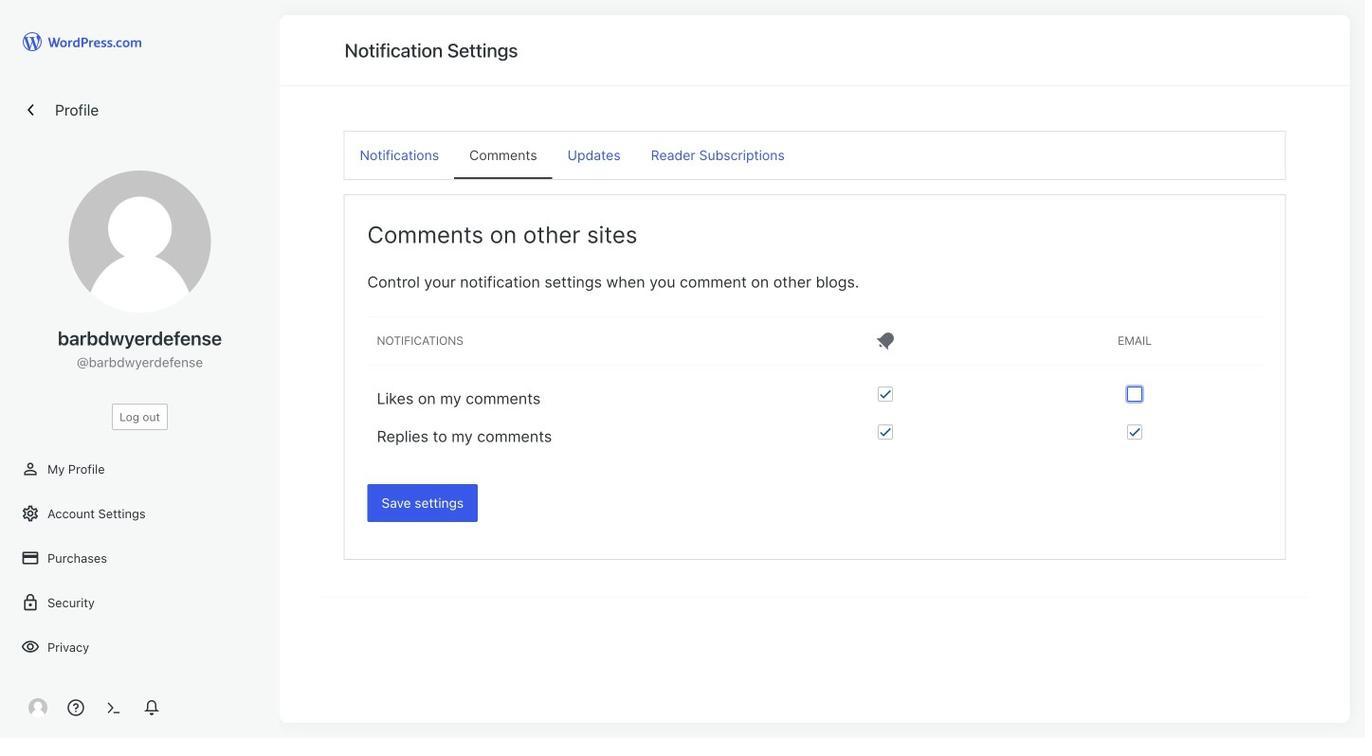 Task type: vqa. For each thing, say whether or not it's contained in the screenshot.
Credit_Card image
yes



Task type: locate. For each thing, give the bounding box(es) containing it.
credit_card image
[[21, 549, 40, 568]]

visibility image
[[21, 638, 40, 657]]

None checkbox
[[1128, 425, 1143, 440]]

main content
[[322, 15, 1309, 599]]

menu
[[345, 132, 1286, 179]]

None checkbox
[[878, 387, 894, 402], [1128, 387, 1143, 402], [878, 425, 894, 440], [878, 387, 894, 402], [1128, 387, 1143, 402], [878, 425, 894, 440]]



Task type: describe. For each thing, give the bounding box(es) containing it.
person image
[[21, 460, 40, 479]]

settings image
[[21, 505, 40, 524]]

lock image
[[21, 594, 40, 613]]

barbdwyerdefense image
[[28, 699, 47, 718]]

barbdwyerdefense image
[[69, 171, 211, 313]]



